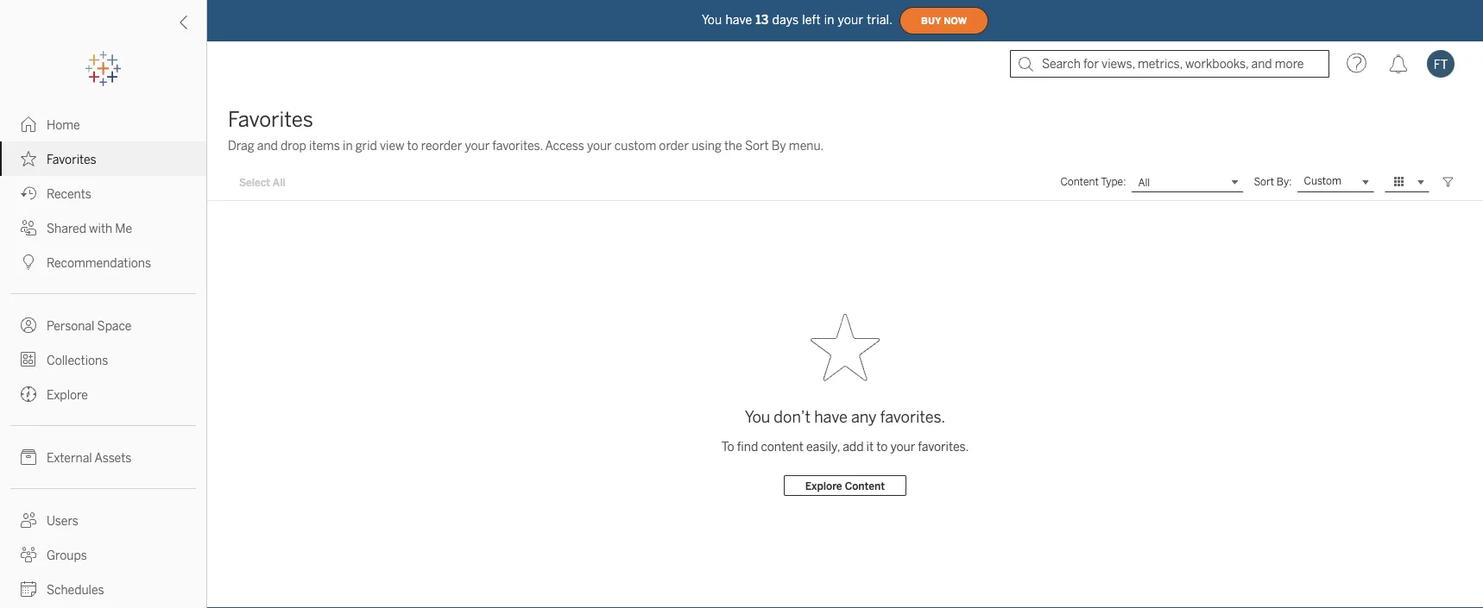 Task type: describe. For each thing, give the bounding box(es) containing it.
with
[[89, 222, 112, 236]]

it
[[867, 440, 874, 454]]

using
[[692, 139, 722, 153]]

drag
[[228, 139, 254, 153]]

shared
[[47, 222, 86, 236]]

content inside button
[[845, 480, 885, 493]]

13
[[756, 13, 769, 27]]

in for you
[[825, 13, 835, 27]]

users
[[47, 514, 79, 529]]

explore link
[[0, 377, 206, 412]]

you don't have any favorites.
[[745, 409, 946, 427]]

menu.
[[789, 139, 824, 153]]

recommendations link
[[0, 245, 206, 280]]

favorites for favorites drag and drop items in grid view to reorder your favorites. access your custom order using the sort by menu.
[[228, 108, 313, 132]]

1 vertical spatial to
[[877, 440, 888, 454]]

your right reorder
[[465, 139, 490, 153]]

home
[[47, 118, 80, 132]]

0 vertical spatial content
[[1061, 176, 1099, 188]]

your left 'trial.'
[[838, 13, 864, 27]]

shared with me
[[47, 222, 132, 236]]

space
[[97, 319, 132, 333]]

groups link
[[0, 538, 206, 573]]

grid
[[356, 139, 377, 153]]

access
[[545, 139, 585, 153]]

days
[[773, 13, 799, 27]]

type:
[[1101, 176, 1127, 188]]

grid view image
[[1392, 174, 1408, 190]]

reorder
[[421, 139, 462, 153]]

users link
[[0, 504, 206, 538]]

all inside button
[[273, 176, 286, 189]]

select
[[239, 176, 270, 189]]

collections
[[47, 354, 108, 368]]

explore content button
[[784, 476, 907, 497]]

groups
[[47, 549, 87, 563]]

explore for explore
[[47, 388, 88, 403]]

to find content easily, add it to your favorites.
[[722, 440, 969, 454]]

in for favorites
[[343, 139, 353, 153]]

content
[[761, 440, 804, 454]]

explore content
[[806, 480, 885, 493]]

home link
[[0, 107, 206, 142]]

the
[[725, 139, 743, 153]]

your right access
[[587, 139, 612, 153]]

personal space
[[47, 319, 132, 333]]

now
[[944, 15, 967, 26]]

order
[[659, 139, 689, 153]]

view
[[380, 139, 405, 153]]

navigation panel element
[[0, 52, 206, 609]]

recommendations
[[47, 256, 151, 270]]



Task type: vqa. For each thing, say whether or not it's contained in the screenshot.
the rightmost to
yes



Task type: locate. For each thing, give the bounding box(es) containing it.
in
[[825, 13, 835, 27], [343, 139, 353, 153]]

1 horizontal spatial all
[[1139, 176, 1151, 189]]

personal space link
[[0, 308, 206, 343]]

0 horizontal spatial sort
[[745, 139, 769, 153]]

1 all from the left
[[273, 176, 286, 189]]

you left 13
[[702, 13, 722, 27]]

to right view
[[407, 139, 419, 153]]

drop
[[281, 139, 307, 153]]

items
[[309, 139, 340, 153]]

1 vertical spatial sort
[[1255, 176, 1275, 188]]

buy
[[922, 15, 942, 26]]

to right the it at the right bottom of the page
[[877, 440, 888, 454]]

sort
[[745, 139, 769, 153], [1255, 176, 1275, 188]]

select all
[[239, 176, 286, 189]]

1 vertical spatial explore
[[806, 480, 843, 493]]

to inside favorites drag and drop items in grid view to reorder your favorites. access your custom order using the sort by menu.
[[407, 139, 419, 153]]

you up find
[[745, 409, 771, 427]]

all inside popup button
[[1139, 176, 1151, 189]]

assets
[[94, 451, 132, 466]]

buy now button
[[900, 7, 989, 35]]

add
[[843, 440, 864, 454]]

don't
[[774, 409, 811, 427]]

all right type:
[[1139, 176, 1151, 189]]

have up easily,
[[815, 409, 848, 427]]

custom
[[1305, 175, 1342, 188]]

0 horizontal spatial you
[[702, 13, 722, 27]]

schedules link
[[0, 573, 206, 607]]

trial.
[[867, 13, 893, 27]]

main navigation. press the up and down arrow keys to access links. element
[[0, 107, 206, 609]]

in inside favorites drag and drop items in grid view to reorder your favorites. access your custom order using the sort by menu.
[[343, 139, 353, 153]]

1 vertical spatial you
[[745, 409, 771, 427]]

0 vertical spatial sort
[[745, 139, 769, 153]]

favorites. inside favorites drag and drop items in grid view to reorder your favorites. access your custom order using the sort by menu.
[[493, 139, 543, 153]]

0 vertical spatial to
[[407, 139, 419, 153]]

0 horizontal spatial have
[[726, 13, 753, 27]]

explore down easily,
[[806, 480, 843, 493]]

recents
[[47, 187, 91, 201]]

favorites drag and drop items in grid view to reorder your favorites. access your custom order using the sort by menu.
[[228, 108, 824, 153]]

collections link
[[0, 343, 206, 377]]

favorites link
[[0, 142, 206, 176]]

2 all from the left
[[1139, 176, 1151, 189]]

sort by:
[[1255, 176, 1293, 188]]

1 vertical spatial in
[[343, 139, 353, 153]]

0 horizontal spatial content
[[845, 480, 885, 493]]

0 horizontal spatial explore
[[47, 388, 88, 403]]

sort left by
[[745, 139, 769, 153]]

left
[[803, 13, 821, 27]]

0 vertical spatial explore
[[47, 388, 88, 403]]

by:
[[1277, 176, 1293, 188]]

you for you have 13 days left in your trial.
[[702, 13, 722, 27]]

have
[[726, 13, 753, 27], [815, 409, 848, 427]]

0 vertical spatial favorites
[[228, 108, 313, 132]]

any
[[852, 409, 877, 427]]

2 vertical spatial favorites.
[[918, 440, 969, 454]]

1 horizontal spatial in
[[825, 13, 835, 27]]

in right "left" on the top right of the page
[[825, 13, 835, 27]]

1 horizontal spatial explore
[[806, 480, 843, 493]]

1 vertical spatial have
[[815, 409, 848, 427]]

explore inside button
[[806, 480, 843, 493]]

favorites inside main navigation. press the up and down arrow keys to access links. element
[[47, 152, 96, 167]]

0 horizontal spatial favorites
[[47, 152, 96, 167]]

external assets
[[47, 451, 132, 466]]

external assets link
[[0, 441, 206, 475]]

recents link
[[0, 176, 206, 211]]

favorites. right any
[[881, 409, 946, 427]]

buy now
[[922, 15, 967, 26]]

you have 13 days left in your trial.
[[702, 13, 893, 27]]

sort inside favorites drag and drop items in grid view to reorder your favorites. access your custom order using the sort by menu.
[[745, 139, 769, 153]]

sort left by:
[[1255, 176, 1275, 188]]

to
[[407, 139, 419, 153], [877, 440, 888, 454]]

1 horizontal spatial sort
[[1255, 176, 1275, 188]]

find
[[737, 440, 759, 454]]

me
[[115, 222, 132, 236]]

to
[[722, 440, 735, 454]]

0 vertical spatial have
[[726, 13, 753, 27]]

1 horizontal spatial favorites
[[228, 108, 313, 132]]

0 horizontal spatial all
[[273, 176, 286, 189]]

0 vertical spatial favorites.
[[493, 139, 543, 153]]

you
[[702, 13, 722, 27], [745, 409, 771, 427]]

custom button
[[1298, 172, 1375, 193]]

0 vertical spatial in
[[825, 13, 835, 27]]

schedules
[[47, 583, 104, 598]]

select all button
[[228, 172, 297, 193]]

your right the it at the right bottom of the page
[[891, 440, 916, 454]]

all
[[273, 176, 286, 189], [1139, 176, 1151, 189]]

favorites.
[[493, 139, 543, 153], [881, 409, 946, 427], [918, 440, 969, 454]]

explore
[[47, 388, 88, 403], [806, 480, 843, 493]]

all right 'select'
[[273, 176, 286, 189]]

favorites for favorites
[[47, 152, 96, 167]]

1 horizontal spatial have
[[815, 409, 848, 427]]

favorites. right the it at the right bottom of the page
[[918, 440, 969, 454]]

0 horizontal spatial to
[[407, 139, 419, 153]]

external
[[47, 451, 92, 466]]

favorites up and
[[228, 108, 313, 132]]

your
[[838, 13, 864, 27], [465, 139, 490, 153], [587, 139, 612, 153], [891, 440, 916, 454]]

1 horizontal spatial content
[[1061, 176, 1099, 188]]

0 vertical spatial you
[[702, 13, 722, 27]]

have left 13
[[726, 13, 753, 27]]

favorites inside favorites drag and drop items in grid view to reorder your favorites. access your custom order using the sort by menu.
[[228, 108, 313, 132]]

1 vertical spatial content
[[845, 480, 885, 493]]

1 vertical spatial favorites
[[47, 152, 96, 167]]

and
[[257, 139, 278, 153]]

1 horizontal spatial to
[[877, 440, 888, 454]]

content down the it at the right bottom of the page
[[845, 480, 885, 493]]

Search for views, metrics, workbooks, and more text field
[[1011, 50, 1330, 78]]

content left type:
[[1061, 176, 1099, 188]]

you for you don't have any favorites.
[[745, 409, 771, 427]]

explore for explore content
[[806, 480, 843, 493]]

1 horizontal spatial you
[[745, 409, 771, 427]]

all button
[[1132, 172, 1244, 193]]

explore inside main navigation. press the up and down arrow keys to access links. element
[[47, 388, 88, 403]]

content
[[1061, 176, 1099, 188], [845, 480, 885, 493]]

content type:
[[1061, 176, 1127, 188]]

favorites up recents
[[47, 152, 96, 167]]

0 horizontal spatial in
[[343, 139, 353, 153]]

favorites. left access
[[493, 139, 543, 153]]

personal
[[47, 319, 94, 333]]

custom
[[615, 139, 657, 153]]

shared with me link
[[0, 211, 206, 245]]

easily,
[[807, 440, 840, 454]]

favorites
[[228, 108, 313, 132], [47, 152, 96, 167]]

in left grid
[[343, 139, 353, 153]]

by
[[772, 139, 787, 153]]

1 vertical spatial favorites.
[[881, 409, 946, 427]]

explore down collections
[[47, 388, 88, 403]]



